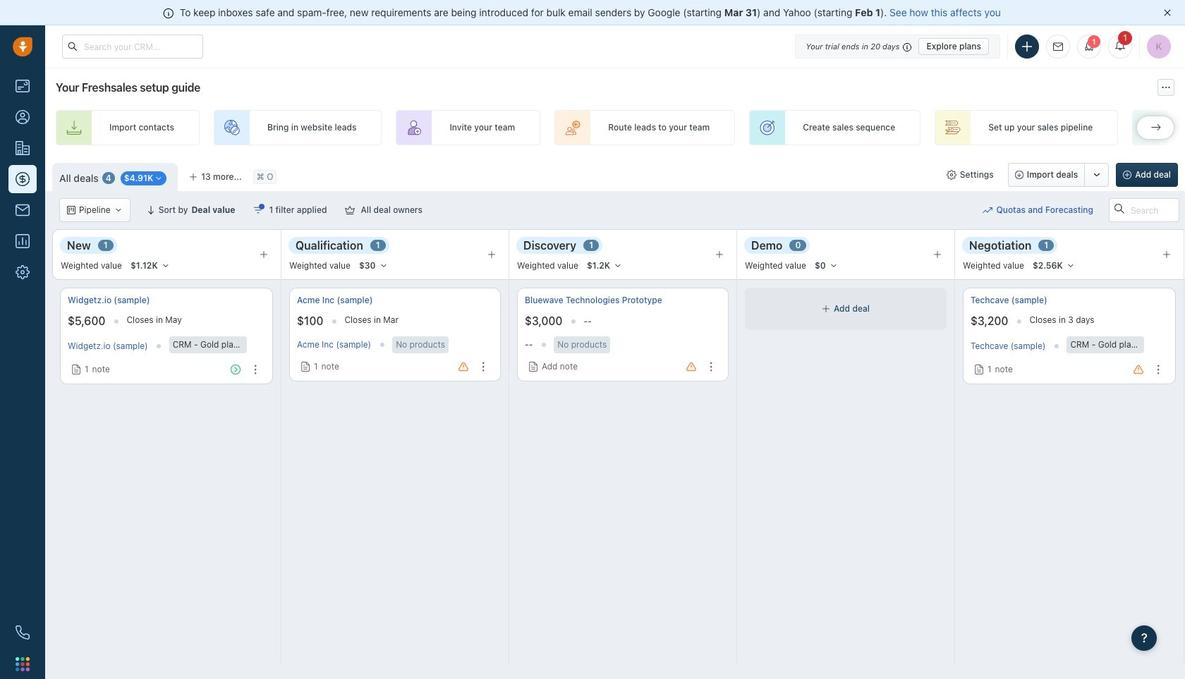 Task type: vqa. For each thing, say whether or not it's contained in the screenshot.
group
yes



Task type: locate. For each thing, give the bounding box(es) containing it.
freshworks switcher image
[[16, 657, 30, 671]]

Search field
[[1109, 198, 1179, 222]]

container_wx8msf4aqz5i3rn1 image
[[946, 170, 956, 180], [155, 174, 163, 183], [114, 206, 122, 214], [822, 305, 830, 313], [301, 362, 310, 372]]

group
[[1008, 163, 1109, 187]]

phone element
[[8, 619, 37, 647]]

container_wx8msf4aqz5i3rn1 image
[[254, 205, 263, 215], [345, 205, 355, 215], [983, 205, 993, 215], [67, 206, 75, 214], [528, 362, 538, 372], [71, 365, 81, 375], [974, 365, 984, 375]]

phone image
[[16, 626, 30, 640]]



Task type: describe. For each thing, give the bounding box(es) containing it.
close image
[[1164, 9, 1171, 16]]

Search your CRM... text field
[[62, 35, 203, 59]]

send email image
[[1053, 42, 1063, 51]]



